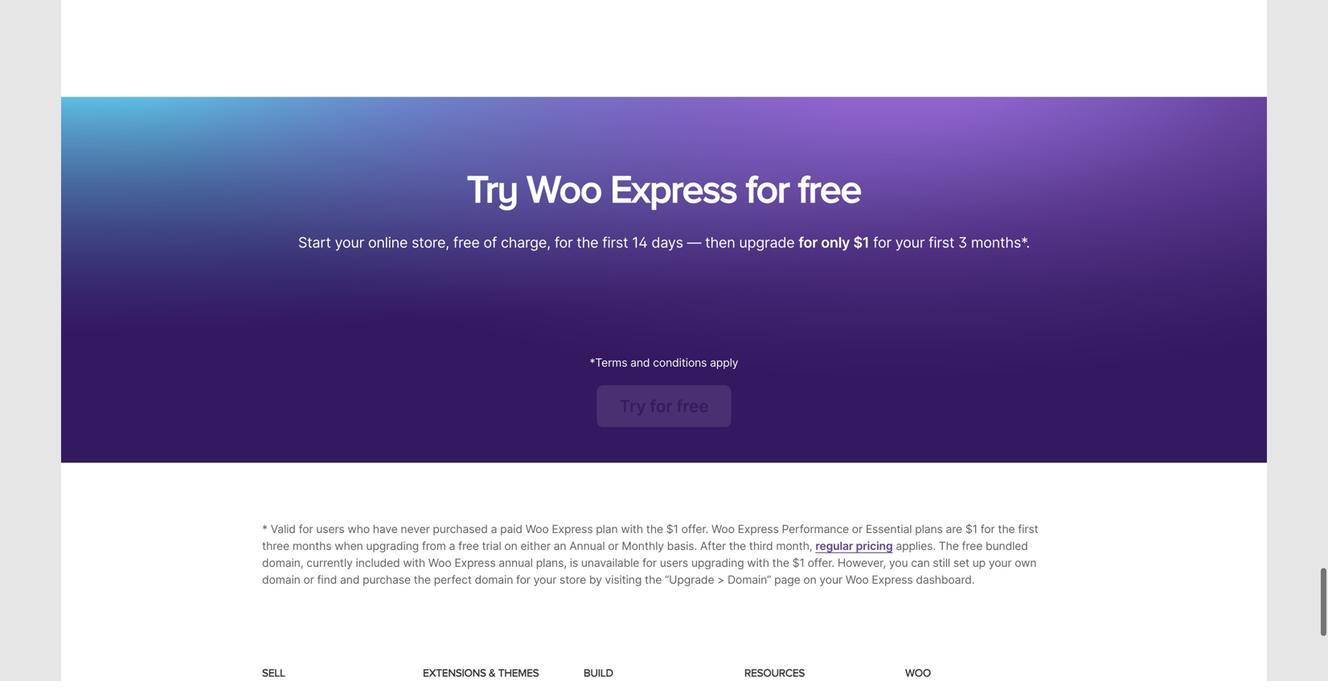 Task type: locate. For each thing, give the bounding box(es) containing it.
for up months
[[299, 522, 313, 536]]

$1 up basis.
[[666, 522, 679, 536]]

apply
[[710, 356, 738, 369]]

offer.
[[682, 522, 709, 536], [808, 556, 835, 570]]

paid
[[500, 522, 523, 536]]

*
[[262, 522, 268, 536]]

domain
[[262, 573, 300, 586], [475, 573, 513, 586]]

woo
[[527, 167, 602, 210], [526, 522, 549, 536], [712, 522, 735, 536], [428, 556, 452, 570], [846, 573, 869, 586], [905, 667, 931, 679]]

months*.
[[971, 234, 1030, 251]]

0 horizontal spatial and
[[340, 573, 360, 586]]

users up months
[[316, 522, 345, 536]]

is
[[570, 556, 578, 570]]

from
[[422, 539, 446, 553]]

first left 3
[[929, 234, 955, 251]]

1 horizontal spatial offer.
[[808, 556, 835, 570]]

start your online store, free of charge, for the first 14 days — then upgrade for only $1 for your first 3 months*.
[[298, 234, 1030, 251]]

applies. the free bundled domain, currently included with woo express annual plans, is unavailable for users upgrading with the $1 offer. however, you can still set up your own domain or find and purchase the perfect domain for your store by visiting the "upgrade > domain" page on your woo express dashboard.
[[262, 539, 1037, 586]]

1 horizontal spatial on
[[804, 573, 817, 586]]

find
[[317, 573, 337, 586]]

and up try for free
[[630, 356, 650, 369]]

2 domain from the left
[[475, 573, 513, 586]]

users
[[316, 522, 345, 536], [660, 556, 688, 570]]

upgrading inside * valid for users who have never purchased a paid woo express plan with the $1 offer. woo express performance or essential plans are $1 for the first three months when upgrading from a free trial on either an annual or monthly basis. after the third month,
[[366, 539, 419, 553]]

0 horizontal spatial domain
[[262, 573, 300, 586]]

free
[[798, 167, 861, 210], [453, 234, 480, 251], [677, 371, 709, 392], [458, 539, 479, 553], [962, 539, 983, 553]]

0 horizontal spatial on
[[504, 539, 518, 553]]

offer. down regular
[[808, 556, 835, 570]]

1 vertical spatial or
[[608, 539, 619, 553]]

users down basis.
[[660, 556, 688, 570]]

1 vertical spatial and
[[340, 573, 360, 586]]

$1 down month,
[[793, 556, 805, 570]]

the left 14 in the top left of the page
[[577, 234, 599, 251]]

a right from
[[449, 539, 455, 553]]

month,
[[776, 539, 813, 553]]

for right only
[[873, 234, 892, 251]]

or
[[852, 522, 863, 536], [608, 539, 619, 553], [304, 573, 314, 586]]

1 horizontal spatial upgrading
[[691, 556, 744, 570]]

upgrading down 'have'
[[366, 539, 419, 553]]

first inside * valid for users who have never purchased a paid woo express plan with the $1 offer. woo express performance or essential plans are $1 for the first three months when upgrading from a free trial on either an annual or monthly basis. after the third month,
[[1018, 522, 1038, 536]]

trial
[[482, 539, 501, 553]]

0 vertical spatial on
[[504, 539, 518, 553]]

1 horizontal spatial a
[[491, 522, 497, 536]]

and right the find
[[340, 573, 360, 586]]

try for free link
[[597, 361, 731, 403]]

for
[[746, 167, 789, 210], [555, 234, 573, 251], [799, 234, 818, 251], [873, 234, 892, 251], [650, 371, 673, 392], [299, 522, 313, 536], [981, 522, 995, 536], [642, 556, 657, 570], [516, 573, 531, 586]]

1 vertical spatial users
[[660, 556, 688, 570]]

with up monthly
[[621, 522, 643, 536]]

0 horizontal spatial or
[[304, 573, 314, 586]]

for right charge,
[[555, 234, 573, 251]]

1 horizontal spatial try
[[620, 371, 646, 392]]

the right the visiting
[[645, 573, 662, 586]]

regular pricing link
[[816, 539, 893, 553]]

0 horizontal spatial try
[[467, 167, 518, 210]]

upgrading
[[366, 539, 419, 553], [691, 556, 744, 570]]

$1 right only
[[853, 234, 869, 251]]

on
[[504, 539, 518, 553], [804, 573, 817, 586]]

0 vertical spatial offer.
[[682, 522, 709, 536]]

1 horizontal spatial domain
[[475, 573, 513, 586]]

0 horizontal spatial a
[[449, 539, 455, 553]]

try for try for free
[[620, 371, 646, 392]]

3
[[958, 234, 967, 251]]

try
[[467, 167, 518, 210], [620, 371, 646, 392]]

0 vertical spatial try
[[467, 167, 518, 210]]

the up page
[[772, 556, 789, 570]]

express
[[610, 167, 737, 210], [552, 522, 593, 536], [738, 522, 779, 536], [455, 556, 496, 570], [872, 573, 913, 586]]

start
[[298, 234, 331, 251]]

express up an
[[552, 522, 593, 536]]

sell
[[262, 667, 285, 679]]

1 vertical spatial offer.
[[808, 556, 835, 570]]

can
[[911, 556, 930, 570]]

domain down annual
[[475, 573, 513, 586]]

$1
[[853, 234, 869, 251], [666, 522, 679, 536], [966, 522, 978, 536], [793, 556, 805, 570]]

0 vertical spatial and
[[630, 356, 650, 369]]

0 vertical spatial or
[[852, 522, 863, 536]]

and
[[630, 356, 650, 369], [340, 573, 360, 586]]

annual
[[569, 539, 605, 553]]

domain down domain, in the bottom left of the page
[[262, 573, 300, 586]]

try down the *terms
[[620, 371, 646, 392]]

1 vertical spatial a
[[449, 539, 455, 553]]

currently
[[307, 556, 353, 570]]

after
[[700, 539, 726, 553]]

1 vertical spatial upgrading
[[691, 556, 744, 570]]

1 domain from the left
[[262, 573, 300, 586]]

with inside * valid for users who have never purchased a paid woo express plan with the $1 offer. woo express performance or essential plans are $1 for the first three months when upgrading from a free trial on either an annual or monthly basis. after the third month,
[[621, 522, 643, 536]]

offer. inside applies. the free bundled domain, currently included with woo express annual plans, is unavailable for users upgrading with the $1 offer. however, you can still set up your own domain or find and purchase the perfect domain for your store by visiting the "upgrade > domain" page on your woo express dashboard.
[[808, 556, 835, 570]]

1 vertical spatial try
[[620, 371, 646, 392]]

first up bundled
[[1018, 522, 1038, 536]]

for down "*terms and conditions apply"
[[650, 371, 673, 392]]

domain,
[[262, 556, 303, 570]]

free up the 'up'
[[962, 539, 983, 553]]

0 vertical spatial users
[[316, 522, 345, 536]]

0 horizontal spatial upgrading
[[366, 539, 419, 553]]

or up regular pricing
[[852, 522, 863, 536]]

"upgrade
[[665, 573, 714, 586]]

annual
[[499, 556, 533, 570]]

1 vertical spatial on
[[804, 573, 817, 586]]

store
[[560, 573, 586, 586]]

or left the find
[[304, 573, 314, 586]]

2 horizontal spatial first
[[1018, 522, 1038, 536]]

try up of at the top left
[[467, 167, 518, 210]]

0 horizontal spatial users
[[316, 522, 345, 536]]

you
[[889, 556, 908, 570]]

first left 14 in the top left of the page
[[602, 234, 628, 251]]

2 horizontal spatial or
[[852, 522, 863, 536]]

of
[[484, 234, 497, 251]]

2 vertical spatial or
[[304, 573, 314, 586]]

0 vertical spatial upgrading
[[366, 539, 419, 553]]

with
[[621, 522, 643, 536], [403, 556, 425, 570], [747, 556, 769, 570]]

>
[[717, 573, 725, 586]]

regular
[[816, 539, 853, 553]]

up
[[973, 556, 986, 570]]

online
[[368, 234, 408, 251]]

dashboard.
[[916, 573, 975, 586]]

with down from
[[403, 556, 425, 570]]

and inside applies. the free bundled domain, currently included with woo express annual plans, is unavailable for users upgrading with the $1 offer. however, you can still set up your own domain or find and purchase the perfect domain for your store by visiting the "upgrade > domain" page on your woo express dashboard.
[[340, 573, 360, 586]]

or up unavailable
[[608, 539, 619, 553]]

for left only
[[799, 234, 818, 251]]

free left of at the top left
[[453, 234, 480, 251]]

1 horizontal spatial with
[[621, 522, 643, 536]]

1 horizontal spatial users
[[660, 556, 688, 570]]

plans,
[[536, 556, 567, 570]]

free down purchased
[[458, 539, 479, 553]]

with down third
[[747, 556, 769, 570]]

plan
[[596, 522, 618, 536]]

users inside * valid for users who have never purchased a paid woo express plan with the $1 offer. woo express performance or essential plans are $1 for the first three months when upgrading from a free trial on either an annual or monthly basis. after the third month,
[[316, 522, 345, 536]]

0 horizontal spatial offer.
[[682, 522, 709, 536]]

on down paid
[[504, 539, 518, 553]]

your down "plans," on the left of the page
[[534, 573, 557, 586]]

on right page
[[804, 573, 817, 586]]

upgrading up >
[[691, 556, 744, 570]]

never
[[401, 522, 430, 536]]

$1 inside applies. the free bundled domain, currently included with woo express annual plans, is unavailable for users upgrading with the $1 offer. however, you can still set up your own domain or find and purchase the perfect domain for your store by visiting the "upgrade > domain" page on your woo express dashboard.
[[793, 556, 805, 570]]

1 horizontal spatial and
[[630, 356, 650, 369]]

purchase
[[363, 573, 411, 586]]

the
[[577, 234, 599, 251], [646, 522, 663, 536], [998, 522, 1015, 536], [729, 539, 746, 553], [772, 556, 789, 570], [414, 573, 431, 586], [645, 573, 662, 586]]

a up trial
[[491, 522, 497, 536]]

upgrade
[[739, 234, 795, 251]]

offer. up basis.
[[682, 522, 709, 536]]

free down the conditions at the bottom of page
[[677, 371, 709, 392]]

plans
[[915, 522, 943, 536]]

included
[[356, 556, 400, 570]]

page
[[774, 573, 801, 586]]

first
[[602, 234, 628, 251], [929, 234, 955, 251], [1018, 522, 1038, 536]]



Task type: describe. For each thing, give the bounding box(es) containing it.
own
[[1015, 556, 1037, 570]]

monthly
[[622, 539, 664, 553]]

three
[[262, 539, 289, 553]]

your down bundled
[[989, 556, 1012, 570]]

2 horizontal spatial with
[[747, 556, 769, 570]]

perfect
[[434, 573, 472, 586]]

extensions & themes
[[423, 667, 539, 679]]

applies.
[[896, 539, 936, 553]]

&
[[489, 667, 496, 679]]

store,
[[412, 234, 449, 251]]

for up bundled
[[981, 522, 995, 536]]

months
[[293, 539, 332, 553]]

0 horizontal spatial with
[[403, 556, 425, 570]]

by
[[589, 573, 602, 586]]

basis.
[[667, 539, 697, 553]]

the up monthly
[[646, 522, 663, 536]]

then
[[705, 234, 735, 251]]

$1 right are
[[966, 522, 978, 536]]

pricing
[[856, 539, 893, 553]]

build
[[584, 667, 613, 679]]

on inside applies. the free bundled domain, currently included with woo express annual plans, is unavailable for users upgrading with the $1 offer. however, you can still set up your own domain or find and purchase the perfect domain for your store by visiting the "upgrade > domain" page on your woo express dashboard.
[[804, 573, 817, 586]]

1 horizontal spatial or
[[608, 539, 619, 553]]

0 horizontal spatial first
[[602, 234, 628, 251]]

express up the days
[[610, 167, 737, 210]]

try for try woo express for free
[[467, 167, 518, 210]]

for down monthly
[[642, 556, 657, 570]]

third
[[749, 539, 773, 553]]

your left 3
[[895, 234, 925, 251]]

upgrading inside applies. the free bundled domain, currently included with woo express annual plans, is unavailable for users upgrading with the $1 offer. however, you can still set up your own domain or find and purchase the perfect domain for your store by visiting the "upgrade > domain" page on your woo express dashboard.
[[691, 556, 744, 570]]

for down annual
[[516, 573, 531, 586]]

who
[[348, 522, 370, 536]]

only
[[821, 234, 850, 251]]

the left third
[[729, 539, 746, 553]]

essential
[[866, 522, 912, 536]]

unavailable
[[581, 556, 639, 570]]

* valid for users who have never purchased a paid woo express plan with the $1 offer. woo express performance or essential plans are $1 for the first three months when upgrading from a free trial on either an annual or monthly basis. after the third month,
[[262, 522, 1038, 553]]

14
[[632, 234, 648, 251]]

the left perfect
[[414, 573, 431, 586]]

valid
[[271, 522, 296, 536]]

set
[[953, 556, 970, 570]]

on inside * valid for users who have never purchased a paid woo express plan with the $1 offer. woo express performance or essential plans are $1 for the first three months when upgrading from a free trial on either an annual or monthly basis. after the third month,
[[504, 539, 518, 553]]

your right start
[[335, 234, 364, 251]]

express down trial
[[455, 556, 496, 570]]

however,
[[838, 556, 886, 570]]

charge,
[[501, 234, 551, 251]]

the
[[939, 539, 959, 553]]

the up bundled
[[998, 522, 1015, 536]]

days
[[652, 234, 683, 251]]

still
[[933, 556, 950, 570]]

visiting
[[605, 573, 642, 586]]

your down regular
[[820, 573, 843, 586]]

or inside applies. the free bundled domain, currently included with woo express annual plans, is unavailable for users upgrading with the $1 offer. however, you can still set up your own domain or find and purchase the perfect domain for your store by visiting the "upgrade > domain" page on your woo express dashboard.
[[304, 573, 314, 586]]

try for free
[[620, 371, 709, 392]]

when
[[335, 539, 363, 553]]

*terms and conditions apply
[[590, 356, 738, 369]]

*terms
[[590, 356, 627, 369]]

try woo express for free
[[467, 167, 861, 210]]

express up third
[[738, 522, 779, 536]]

performance
[[782, 522, 849, 536]]

either
[[521, 539, 551, 553]]

regular pricing
[[816, 539, 893, 553]]

conditions
[[653, 356, 707, 369]]

offer. inside * valid for users who have never purchased a paid woo express plan with the $1 offer. woo express performance or essential plans are $1 for the first three months when upgrading from a free trial on either an annual or monthly basis. after the third month,
[[682, 522, 709, 536]]

themes
[[498, 667, 539, 679]]

bundled
[[986, 539, 1028, 553]]

purchased
[[433, 522, 488, 536]]

free inside * valid for users who have never purchased a paid woo express plan with the $1 offer. woo express performance or essential plans are $1 for the first three months when upgrading from a free trial on either an annual or monthly basis. after the third month,
[[458, 539, 479, 553]]

domain"
[[728, 573, 771, 586]]

have
[[373, 522, 398, 536]]

resources
[[745, 667, 805, 679]]

extensions
[[423, 667, 486, 679]]

express down you
[[872, 573, 913, 586]]

users inside applies. the free bundled domain, currently included with woo express annual plans, is unavailable for users upgrading with the $1 offer. however, you can still set up your own domain or find and purchase the perfect domain for your store by visiting the "upgrade > domain" page on your woo express dashboard.
[[660, 556, 688, 570]]

an
[[554, 539, 566, 553]]

are
[[946, 522, 962, 536]]

1 horizontal spatial first
[[929, 234, 955, 251]]

—
[[687, 234, 701, 251]]

0 vertical spatial a
[[491, 522, 497, 536]]

for up upgrade
[[746, 167, 789, 210]]

free inside applies. the free bundled domain, currently included with woo express annual plans, is unavailable for users upgrading with the $1 offer. however, you can still set up your own domain or find and purchase the perfect domain for your store by visiting the "upgrade > domain" page on your woo express dashboard.
[[962, 539, 983, 553]]

free up only
[[798, 167, 861, 210]]



Task type: vqa. For each thing, say whether or not it's contained in the screenshot.
3rd shipping from the left
no



